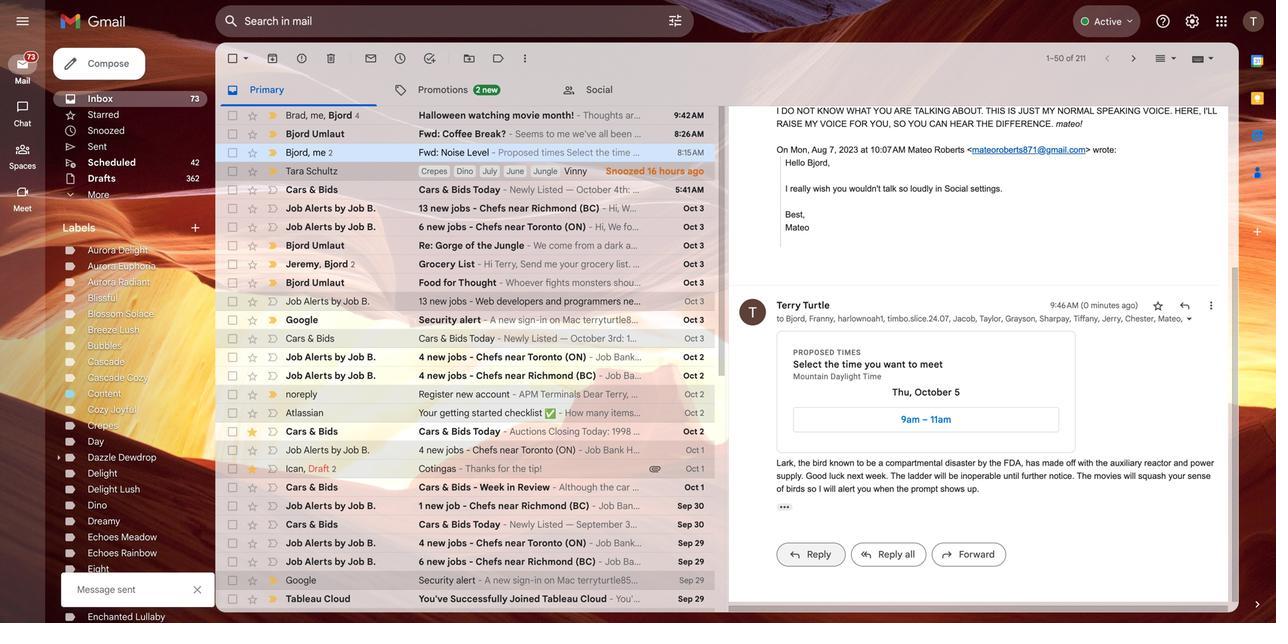 Task type: vqa. For each thing, say whether or not it's contained in the screenshot.
Subject:
no



Task type: locate. For each thing, give the bounding box(es) containing it.
will right "ladder"
[[935, 471, 947, 481]]

chefs up 6 new jobs - chefs near richmond (bc) -
[[476, 538, 503, 550]]

you up the time
[[865, 359, 881, 371]]

delight inside aurora delight aurora euphoria aurora radiant blissful blossom solace breeze lush bubbles cascade cascade cozy
[[118, 245, 148, 256]]

spaces
[[9, 161, 36, 171]]

2 inside jeremy , bjord 2
[[351, 260, 355, 270]]

<
[[967, 145, 972, 155]]

wouldn't
[[850, 184, 881, 194]]

0 vertical spatial 73
[[27, 53, 35, 62]]

i inside i do not know what you are talking about. this is just my normal speaking voice. here, i'll raise my voice for you, so you can hear the difference.
[[777, 106, 779, 116]]

1 horizontal spatial i
[[786, 184, 788, 194]]

blissful link
[[88, 293, 118, 304]]

me right brad
[[311, 110, 324, 121]]

6 row from the top
[[215, 199, 715, 218]]

promotions
[[418, 84, 468, 96]]

cars & bids today - for sep 30
[[419, 519, 510, 531]]

7 job alerts by job b. from the top
[[286, 501, 376, 512]]

made
[[1043, 458, 1064, 468]]

7 not important switch from the top
[[266, 370, 279, 383]]

8 row from the top
[[215, 237, 715, 255]]

1 horizontal spatial 73
[[190, 94, 199, 104]]

of for 211
[[1067, 54, 1074, 63]]

compartmental
[[886, 458, 943, 468]]

5
[[955, 387, 960, 399]]

google up tableau cloud
[[286, 575, 316, 587]]

cotingas
[[419, 463, 456, 475]]

older image
[[1128, 52, 1141, 65]]

you inside proposed times select the time you want to meet mountain daylight time
[[865, 359, 881, 371]]

row containing tableau cloud
[[215, 590, 715, 609]]

lush down the 'dewdrop'
[[120, 484, 140, 496]]

1 vertical spatial social
[[945, 184, 968, 194]]

not important switch for third row from the bottom of the main content containing primary
[[266, 556, 279, 569]]

google down "jeremy"
[[286, 314, 318, 326]]

proposed
[[794, 349, 835, 357]]

19 row from the top
[[215, 441, 715, 460]]

near up account
[[505, 370, 526, 382]]

important according to google magic. switch for google
[[266, 314, 279, 327]]

for up week
[[498, 463, 510, 475]]

8 not important switch from the top
[[266, 407, 279, 420]]

crepes down noise
[[422, 167, 448, 177]]

1 vertical spatial security alert -
[[419, 575, 485, 587]]

16 row from the top
[[215, 386, 715, 404]]

1 row from the top
[[215, 106, 715, 125]]

None checkbox
[[226, 52, 239, 65], [226, 109, 239, 122], [226, 128, 239, 141], [226, 146, 239, 160], [226, 574, 239, 588], [226, 593, 239, 606], [226, 612, 239, 624], [226, 52, 239, 65], [226, 109, 239, 122], [226, 128, 239, 141], [226, 146, 239, 160], [226, 574, 239, 588], [226, 593, 239, 606], [226, 612, 239, 624]]

4 new jobs - chefs near toronto (on) - for oct 1
[[419, 445, 585, 456]]

1 vertical spatial google
[[286, 575, 316, 587]]

1 security from the top
[[419, 314, 457, 326]]

2 echoes from the top
[[88, 548, 119, 560]]

fwd: down halloween
[[419, 128, 440, 140]]

2 security from the top
[[419, 575, 454, 587]]

umlaut for fwd:
[[312, 128, 345, 140]]

1 30 from the top
[[695, 502, 704, 512]]

26 row from the top
[[215, 572, 715, 590]]

delete image
[[324, 52, 338, 65]]

toronto down thanks, at the top
[[645, 296, 677, 308]]

aurora up blissful at top left
[[88, 277, 116, 288]]

15 not important switch from the top
[[266, 537, 279, 551]]

mateoroberts871@gmail.com
[[972, 145, 1086, 155]]

0 horizontal spatial for
[[443, 277, 457, 289]]

3 not important switch from the top
[[266, 221, 279, 234]]

10 row from the top
[[215, 274, 715, 293]]

1 horizontal spatial of
[[777, 484, 784, 494]]

move to image
[[463, 52, 476, 65]]

on mon, aug 7, 2023 at 10:07 am mateo roberts < mateoroberts871@gmail.com > wrote:
[[777, 145, 1117, 155]]

2 sep 30 from the top
[[678, 520, 704, 530]]

0 vertical spatial google
[[286, 314, 318, 326]]

the up hi
[[477, 240, 492, 252]]

5 important according to google magic. switch from the top
[[266, 388, 279, 402]]

bjord down "jeremy"
[[286, 277, 310, 289]]

enchanted glisten
[[88, 596, 164, 607]]

1 vertical spatial of
[[465, 240, 475, 252]]

2 umlaut from the top
[[312, 240, 345, 252]]

0 vertical spatial jungle
[[534, 167, 558, 177]]

73 up mail heading
[[27, 53, 35, 62]]

1 enchanted from the top
[[88, 596, 133, 607]]

of inside lark, the bird known to be a compartmental disaster by the fda, has made off with the auxiliary reactor and power supply. good luck next week. the ladder will be inoperable until further notice. the movies will squash your sense of birds so i will alert you when the prompt shows up.
[[777, 484, 784, 494]]

delight
[[118, 245, 148, 256], [88, 468, 118, 480], [88, 484, 118, 496]]

the left tip!
[[512, 463, 526, 475]]

3 important according to google magic. switch from the top
[[266, 277, 279, 290]]

aurora delight link
[[88, 245, 148, 256]]

11 not important switch from the top
[[266, 463, 279, 476]]

bird
[[813, 458, 827, 468]]

times
[[837, 349, 861, 357]]

3 for food for thought -
[[700, 278, 704, 288]]

be up the shows up.
[[949, 471, 959, 481]]

3 for grocery list - hi terry, send me your grocery list. thanks, jer
[[700, 260, 704, 270]]

1 vertical spatial so
[[808, 484, 817, 494]]

1 horizontal spatial in
[[936, 184, 942, 194]]

new for not important switch corresponding to 13th row from the bottom of the main content containing primary
[[427, 370, 446, 382]]

sep 29 for 6 new jobs - chefs near richmond (bc) -
[[678, 558, 704, 567]]

aurora down aurora delight link at the left top of the page
[[88, 261, 116, 272]]

1 echoes from the top
[[88, 532, 119, 544]]

to up next
[[857, 458, 864, 468]]

2 vertical spatial bjord umlaut
[[286, 277, 345, 289]]

1 horizontal spatial tableau
[[542, 594, 578, 605]]

&
[[309, 184, 316, 196], [442, 184, 449, 196], [308, 333, 314, 345], [441, 333, 447, 345], [309, 426, 316, 438], [442, 426, 449, 438], [309, 482, 316, 494], [442, 482, 449, 494], [309, 519, 316, 531], [442, 519, 449, 531]]

important according to google magic. switch
[[266, 165, 279, 178], [266, 258, 279, 271], [266, 277, 279, 290], [266, 314, 279, 327], [266, 388, 279, 402]]

in
[[936, 184, 942, 194], [507, 482, 515, 494]]

5 row from the top
[[215, 181, 715, 199]]

oct 2 for cars & bids today -
[[684, 427, 704, 437]]

speaking
[[1097, 106, 1141, 116]]

0 horizontal spatial so
[[808, 484, 817, 494]]

2 google from the top
[[286, 575, 316, 587]]

reply all link
[[851, 543, 927, 567]]

sep for 6 new jobs - chefs near richmond (bc) -
[[678, 558, 693, 567]]

1 horizontal spatial mateo
[[908, 145, 932, 155]]

you down next
[[858, 484, 872, 494]]

cars & bids for 30
[[286, 519, 338, 531]]

29
[[695, 539, 704, 549], [695, 558, 704, 567], [696, 576, 704, 586], [695, 595, 704, 605]]

mateo down "best,"
[[786, 223, 810, 233]]

2 enchanted from the top
[[88, 612, 133, 623]]

1 vertical spatial snoozed
[[606, 166, 645, 177]]

toronto up 6 new jobs - chefs near richmond (bc) -
[[528, 538, 563, 550]]

cozy up crepes link
[[88, 404, 109, 416]]

2 vertical spatial of
[[777, 484, 784, 494]]

6 for 6 new jobs - chefs near toronto (on) -
[[419, 221, 424, 233]]

1 horizontal spatial jungle
[[534, 167, 558, 177]]

so down good at the bottom of the page
[[808, 484, 817, 494]]

29 for 4 new jobs - chefs near toronto (on) -
[[695, 539, 704, 549]]

umlaut up jeremy , bjord 2
[[312, 240, 345, 252]]

bjord umlaut for re: gorge of the jungle
[[286, 240, 345, 252]]

aurora delight aurora euphoria aurora radiant blissful blossom solace breeze lush bubbles cascade cascade cozy
[[88, 245, 156, 384]]

1 vertical spatial bjord umlaut
[[286, 240, 345, 252]]

hey
[[777, 80, 795, 90]]

toronto up tip!
[[521, 445, 553, 456]]

at
[[861, 145, 868, 155]]

richmond up joined
[[528, 557, 573, 568]]

1 vertical spatial in
[[507, 482, 515, 494]]

thought
[[459, 277, 497, 289]]

today down july
[[473, 184, 501, 196]]

2 bjord umlaut from the top
[[286, 240, 345, 252]]

(on) for sep 29
[[565, 538, 587, 550]]

1 4 new jobs - chefs near toronto (on) - from the top
[[419, 352, 596, 363]]

0 horizontal spatial dino
[[88, 500, 107, 512]]

1 horizontal spatial my
[[1043, 106, 1055, 116]]

tab list containing primary
[[215, 74, 1239, 106]]

21 row from the top
[[215, 479, 715, 497]]

show details image
[[1186, 315, 1194, 323]]

12 not important switch from the top
[[266, 481, 279, 495]]

1 vertical spatial 6
[[419, 557, 424, 568]]

1 vertical spatial and
[[1174, 458, 1188, 468]]

crepes up day link
[[88, 420, 118, 432]]

fwd: for fwd: noise level
[[419, 147, 439, 159]]

you up you,
[[874, 106, 892, 116]]

lush inside aurora delight aurora euphoria aurora radiant blissful blossom solace breeze lush bubbles cascade cascade cozy
[[119, 324, 140, 336]]

and inside lark, the bird known to be a compartmental disaster by the fda, has made off with the auxiliary reactor and power supply. good luck next week. the ladder will be inoperable until further notice. the movies will squash your sense of birds so i will alert you when the prompt shows up.
[[1174, 458, 1188, 468]]

0 horizontal spatial social
[[586, 84, 613, 96]]

17 row from the top
[[215, 404, 715, 423]]

4 cars & bids today - from the top
[[419, 519, 510, 531]]

2 vertical spatial you
[[858, 484, 872, 494]]

security down the food
[[419, 314, 457, 326]]

2 not important switch from the top
[[266, 202, 279, 215]]

google for oct 3
[[286, 314, 318, 326]]

2 job alerts by job b. from the top
[[286, 221, 376, 233]]

social tab
[[552, 74, 719, 106]]

important according to google magic. switch for noreply
[[266, 388, 279, 402]]

1 for cotingas - thanks for the tip!
[[701, 464, 704, 474]]

echoes down dreamy link
[[88, 532, 119, 544]]

alert down next
[[838, 484, 855, 494]]

jungle left vinny
[[534, 167, 558, 177]]

2 horizontal spatial mateo
[[1159, 314, 1181, 324]]

9am – 11am
[[901, 414, 952, 426]]

2 inside row
[[349, 614, 353, 623]]

cars & bids today - for 5:41 am
[[419, 184, 510, 196]]

bjord umlaut
[[286, 128, 345, 140], [286, 240, 345, 252], [286, 277, 345, 289]]

0 horizontal spatial in
[[507, 482, 515, 494]]

today for oct 3
[[470, 333, 495, 345]]

Not starred checkbox
[[1152, 299, 1165, 312]]

0 horizontal spatial your
[[560, 259, 579, 270]]

row
[[215, 106, 715, 125], [215, 125, 715, 144], [215, 144, 715, 162], [215, 162, 715, 181], [215, 181, 715, 199], [215, 199, 715, 218], [215, 218, 715, 237], [215, 237, 715, 255], [215, 255, 715, 274], [215, 274, 715, 293], [215, 293, 715, 311], [215, 311, 715, 330], [215, 330, 715, 348], [215, 348, 715, 367], [215, 367, 715, 386], [215, 386, 715, 404], [215, 404, 715, 423], [215, 423, 715, 441], [215, 441, 715, 460], [215, 460, 715, 479], [215, 479, 715, 497], [215, 497, 715, 516], [215, 516, 715, 535], [215, 535, 715, 553], [215, 553, 715, 572], [215, 572, 715, 590], [215, 590, 715, 609]]

in up the 1 new job - chefs near richmond (bc) -
[[507, 482, 515, 494]]

1 vertical spatial alert
[[838, 484, 855, 494]]

1 vertical spatial me
[[313, 147, 326, 158]]

1 vertical spatial to
[[909, 359, 918, 371]]

not important switch for row containing ican
[[266, 463, 279, 476]]

of for the
[[465, 240, 475, 252]]

0 vertical spatial dino
[[457, 167, 473, 177]]

wrote:
[[1093, 145, 1117, 155]]

bjord umlaut down jeremy , bjord 2
[[286, 277, 345, 289]]

supply.
[[777, 471, 804, 481]]

2 vertical spatial to
[[857, 458, 864, 468]]

5 not important switch from the top
[[266, 332, 279, 346]]

bjord right brad
[[328, 110, 352, 121]]

to right want at the bottom of the page
[[909, 359, 918, 371]]

noise
[[441, 147, 465, 159]]

10:07 am
[[871, 145, 906, 155]]

1 vertical spatial dino
[[88, 500, 107, 512]]

0 vertical spatial social
[[586, 84, 613, 96]]

1 vertical spatial your
[[1169, 471, 1186, 481]]

radiant
[[118, 277, 150, 288]]

primary tab
[[215, 74, 382, 106]]

brad
[[286, 110, 306, 121]]

0 vertical spatial 30
[[695, 502, 704, 512]]

of left birds
[[777, 484, 784, 494]]

1 cascade from the top
[[88, 356, 125, 368]]

2 fwd: from the top
[[419, 147, 439, 159]]

toronto down 13 new jobs - chefs near richmond (bc) -
[[527, 221, 562, 233]]

3 job alerts by job b. from the top
[[286, 296, 370, 308]]

ago
[[688, 166, 704, 177]]

oct 3 for grocery list - hi terry, send me your grocery list. thanks, jer
[[684, 260, 704, 270]]

me right send at the top of the page
[[544, 259, 558, 270]]

lush down the blossom solace link at left
[[119, 324, 140, 336]]

2 tableau from the left
[[542, 594, 578, 605]]

register new account -
[[419, 389, 519, 401]]

0 vertical spatial security alert -
[[419, 314, 490, 326]]

0 vertical spatial of
[[1067, 54, 1074, 63]]

not important switch for 10th row from the bottom of the main content containing primary
[[266, 426, 279, 439]]

tab list
[[1239, 43, 1277, 576], [215, 74, 1239, 106]]

1 vertical spatial echoes
[[88, 548, 119, 560]]

alerts for not important switch for 14th row from the bottom
[[305, 352, 332, 363]]

1 horizontal spatial and
[[1174, 458, 1188, 468]]

toronto for oct 2
[[528, 352, 563, 363]]

9 not important switch from the top
[[266, 426, 279, 439]]

disaster
[[946, 458, 976, 468]]

1 cars & bids from the top
[[286, 184, 338, 196]]

0 vertical spatial delight
[[118, 245, 148, 256]]

for right the food
[[443, 277, 457, 289]]

near down 13 new jobs - chefs near richmond (bc) -
[[505, 221, 525, 233]]

toronto for sep 29
[[528, 538, 563, 550]]

0 vertical spatial sep 30
[[678, 502, 704, 512]]

2 30 from the top
[[695, 520, 704, 530]]

(on) for oct 3
[[565, 221, 586, 233]]

labels image
[[492, 52, 505, 65]]

0 horizontal spatial will
[[824, 484, 836, 494]]

security
[[419, 314, 457, 326], [419, 575, 454, 587]]

prompt
[[911, 484, 938, 494]]

luck
[[830, 471, 845, 481]]

has attachment image
[[649, 463, 662, 476]]

cozy joyful crepes day dazzle dewdrop delight delight lush dino dreamy echoes meadow echoes rainbow eight elixir
[[88, 404, 157, 591]]

not starred image
[[1152, 299, 1165, 312]]

to down terry
[[777, 314, 784, 324]]

the down the with
[[1077, 471, 1092, 481]]

bjord umlaut up jeremy , bjord 2
[[286, 240, 345, 252]]

hello
[[786, 158, 805, 168]]

toronto up 4 new jobs - chefs near richmond (bc) -
[[528, 352, 563, 363]]

row containing brad
[[215, 106, 715, 125]]

0 vertical spatial cascade
[[88, 356, 125, 368]]

5 cars & bids from the top
[[286, 519, 338, 531]]

will down auxiliary reactor
[[1124, 471, 1136, 481]]

new for 9th row from the bottom of the main content containing primary's not important switch
[[427, 445, 444, 456]]

enchanted for enchanted glisten
[[88, 596, 133, 607]]

eight
[[88, 564, 109, 575]]

sep
[[678, 502, 693, 512], [678, 520, 693, 530], [678, 539, 693, 549], [678, 558, 693, 567], [680, 576, 694, 586], [678, 595, 693, 605]]

new
[[483, 85, 498, 95], [431, 203, 449, 214], [427, 221, 445, 233], [430, 296, 447, 308], [427, 352, 446, 363], [427, 370, 446, 382], [456, 389, 473, 401], [427, 445, 444, 456], [425, 501, 444, 512], [427, 538, 446, 550], [427, 557, 445, 568]]

and left power
[[1174, 458, 1188, 468]]

me for ,
[[311, 110, 324, 121]]

3 for cars & bids today -
[[700, 334, 704, 344]]

1 google from the top
[[286, 314, 318, 326]]

Search in mail text field
[[245, 15, 630, 28]]

1 aurora from the top
[[88, 245, 116, 256]]

2 6 from the top
[[419, 557, 424, 568]]

27 row from the top
[[215, 590, 715, 609]]

2 inside bjord , me 2
[[329, 148, 333, 158]]

Search in mail search field
[[215, 5, 694, 37]]

i for i really wish you wouldn't talk so loudly in social settings.
[[786, 184, 788, 194]]

what
[[847, 106, 872, 116]]

1 horizontal spatial cozy
[[127, 372, 148, 384]]

0 vertical spatial for
[[443, 277, 457, 289]]

1 fwd: from the top
[[419, 128, 440, 140]]

1 horizontal spatial your
[[1169, 471, 1186, 481]]

near down week
[[498, 501, 519, 512]]

3 for 13 new jobs - chefs near richmond (bc) -
[[700, 204, 704, 214]]

(bc) for 1 new job - chefs near richmond (bc)
[[569, 501, 590, 512]]

10 not important switch from the top
[[266, 444, 279, 457]]

alert inside lark, the bird known to be a compartmental disaster by the fda, has made off with the auxiliary reactor and power supply. good luck next week. the ladder will be inoperable until further notice. the movies will squash your sense of birds so i will alert you when the prompt shows up.
[[838, 484, 855, 494]]

i'll
[[1204, 106, 1217, 116]]

i for i do not know what you are talking about. this is just my normal speaking voice. here, i'll raise my voice for you, so you can hear the difference.
[[777, 106, 779, 116]]

settings image
[[1185, 13, 1201, 29]]

cozy up the joyful on the bottom left of page
[[127, 372, 148, 384]]

1 13 from the top
[[419, 203, 428, 214]]

2 vertical spatial i
[[819, 484, 822, 494]]

today for 5:41 am
[[473, 184, 501, 196]]

1 horizontal spatial dino
[[457, 167, 473, 177]]

1 6 from the top
[[419, 221, 424, 233]]

3 row from the top
[[215, 144, 715, 162]]

0 vertical spatial echoes
[[88, 532, 119, 544]]

0 horizontal spatial i
[[777, 106, 779, 116]]

0 horizontal spatial crepes
[[88, 420, 118, 432]]

2 vertical spatial alert
[[456, 575, 476, 587]]

sep for 4 new jobs - chefs near toronto (on) -
[[678, 539, 693, 549]]

cars & bids for 1
[[286, 482, 338, 494]]

2 row
[[215, 609, 715, 624]]

4 new jobs - chefs near toronto (on) - up 6 new jobs - chefs near richmond (bc) -
[[419, 538, 596, 550]]

snoozed down starred
[[88, 125, 125, 137]]

in right "loudly"
[[936, 184, 942, 194]]

sep 29 for you've successfully joined tableau cloud -
[[678, 595, 704, 605]]

chat heading
[[0, 118, 45, 129]]

noreply
[[286, 389, 317, 401]]

1 tableau from the left
[[286, 594, 322, 605]]

echoes meadow link
[[88, 532, 157, 544]]

4 important according to google magic. switch from the top
[[266, 314, 279, 327]]

1 vertical spatial mateo
[[786, 223, 810, 233]]

primary
[[250, 84, 284, 96]]

be left a at bottom right
[[867, 458, 876, 468]]

richmond up ✅ icon
[[528, 370, 574, 382]]

14 not important switch from the top
[[266, 519, 279, 532]]

toronto
[[527, 221, 562, 233], [645, 296, 677, 308], [528, 352, 563, 363], [521, 445, 553, 456], [528, 538, 563, 550]]

4 new jobs - chefs near toronto (on) - up 4 new jobs - chefs near richmond (bc) -
[[419, 352, 596, 363]]

50
[[1055, 54, 1064, 63]]

16 not important switch from the top
[[266, 556, 279, 569]]

25 row from the top
[[215, 553, 715, 572]]

13 down the food
[[419, 296, 427, 308]]

labels
[[62, 221, 95, 235]]

your
[[419, 408, 438, 419]]

0 horizontal spatial reply
[[807, 549, 832, 561]]

dino link
[[88, 500, 107, 512]]

1 horizontal spatial so
[[899, 184, 908, 194]]

social inside list
[[945, 184, 968, 194]]

not important switch
[[266, 184, 279, 197], [266, 202, 279, 215], [266, 221, 279, 234], [266, 295, 279, 309], [266, 332, 279, 346], [266, 351, 279, 364], [266, 370, 279, 383], [266, 407, 279, 420], [266, 426, 279, 439], [266, 444, 279, 457], [266, 463, 279, 476], [266, 481, 279, 495], [266, 500, 279, 513], [266, 519, 279, 532], [266, 537, 279, 551], [266, 556, 279, 569]]

so right talk
[[899, 184, 908, 194]]

alert down web
[[460, 314, 481, 326]]

11 row from the top
[[215, 293, 715, 311]]

3 umlaut from the top
[[312, 277, 345, 289]]

12 row from the top
[[215, 311, 715, 330]]

the right when
[[897, 484, 909, 494]]

0 horizontal spatial snoozed
[[88, 125, 125, 137]]

29 for security alert -
[[696, 576, 704, 586]]

of
[[1067, 54, 1074, 63], [465, 240, 475, 252], [777, 484, 784, 494]]

bubbles
[[88, 340, 122, 352]]

6 up re:
[[419, 221, 424, 233]]

73 up 42
[[190, 94, 199, 104]]

0 horizontal spatial of
[[465, 240, 475, 252]]

1 security alert - from the top
[[419, 314, 490, 326]]

navigation
[[0, 43, 47, 624]]

4 new jobs - chefs near toronto (on) - up thanks
[[419, 445, 585, 456]]

0 vertical spatial snoozed
[[88, 125, 125, 137]]

2 vertical spatial oct 1
[[685, 483, 704, 493]]

mateo
[[908, 145, 932, 155], [786, 223, 810, 233], [1159, 314, 1181, 324]]

fwd: for fwd: coffee break?
[[419, 128, 440, 140]]

1 vertical spatial you
[[909, 119, 927, 129]]

dino
[[457, 167, 473, 177], [88, 500, 107, 512]]

1 reply from the left
[[807, 549, 832, 561]]

1 important according to google magic. switch from the top
[[266, 165, 279, 178]]

2 cascade from the top
[[88, 372, 125, 384]]

new inside tab
[[483, 85, 498, 95]]

22 row from the top
[[215, 497, 715, 516]]

jungle down 6 new jobs - chefs near toronto (on) -
[[494, 240, 525, 252]]

jobs
[[452, 203, 470, 214], [448, 221, 467, 233], [449, 296, 467, 308], [448, 352, 467, 363], [448, 370, 467, 382], [446, 445, 464, 456], [448, 538, 467, 550], [448, 557, 467, 568]]

not important switch for 21th row from the bottom of the main content containing primary
[[266, 221, 279, 234]]

lush inside cozy joyful crepes day dazzle dewdrop delight delight lush dino dreamy echoes meadow echoes rainbow eight elixir
[[120, 484, 140, 496]]

2 horizontal spatial i
[[819, 484, 822, 494]]

1 not important switch from the top
[[266, 184, 279, 197]]

29 for you've successfully joined tableau cloud -
[[695, 595, 704, 605]]

oct 3 for re: gorge of the jungle -
[[684, 241, 704, 251]]

oct 2 for 4 new jobs - chefs near richmond (bc) -
[[684, 371, 704, 381]]

2 the from the left
[[1077, 471, 1092, 481]]

notice.
[[1050, 471, 1075, 481]]

cozy inside cozy joyful crepes day dazzle dewdrop delight delight lush dino dreamy echoes meadow echoes rainbow eight elixir
[[88, 404, 109, 416]]

row containing ican
[[215, 460, 715, 479]]

echoes up eight
[[88, 548, 119, 560]]

mateo!
[[1056, 119, 1083, 129]]

4 cars & bids from the top
[[286, 482, 338, 494]]

alerts for not important switch corresponding to third row from the bottom of the main content containing primary
[[305, 557, 332, 568]]

list
[[729, 0, 1277, 579]]

chefs up 4 new jobs - chefs near richmond (bc) -
[[476, 352, 503, 363]]

0 vertical spatial lush
[[119, 324, 140, 336]]

i left do
[[777, 106, 779, 116]]

chefs up 6 new jobs - chefs near toronto (on) -
[[480, 203, 506, 214]]

when
[[874, 484, 895, 494]]

ladder
[[908, 471, 932, 481]]

select input tool image
[[1207, 53, 1215, 63]]

the up movies
[[1096, 458, 1108, 468]]

more image
[[519, 52, 532, 65]]

20 row from the top
[[215, 460, 715, 479]]

bjord
[[328, 110, 352, 121], [286, 128, 310, 140], [286, 147, 308, 158], [286, 240, 310, 252], [324, 258, 348, 270], [286, 277, 310, 289], [786, 314, 805, 324]]

not important switch for 22th row from the bottom
[[266, 202, 279, 215]]

(bc)
[[579, 203, 600, 214], [576, 370, 596, 382], [569, 501, 590, 512], [576, 557, 596, 568]]

73
[[27, 53, 35, 62], [190, 94, 199, 104]]

2 vertical spatial umlaut
[[312, 277, 345, 289]]

2 reply from the left
[[879, 549, 903, 561]]

main content
[[215, 0, 1277, 624]]

1 vertical spatial sep 30
[[678, 520, 704, 530]]

0 vertical spatial aurora
[[88, 245, 116, 256]]

of right 50
[[1067, 54, 1074, 63]]

1 vertical spatial you
[[865, 359, 881, 371]]

dazzle dewdrop link
[[88, 452, 157, 464]]

chefs up account
[[476, 370, 503, 382]]

9am – 11am button
[[800, 408, 1054, 432]]

new for noreply's important according to google magic. switch
[[456, 389, 473, 401]]

oct 3 for 6 new jobs - chefs near toronto (on) -
[[684, 222, 704, 232]]

bjord umlaut up bjord , me 2
[[286, 128, 345, 140]]

alert for sep 29
[[456, 575, 476, 587]]

0 vertical spatial umlaut
[[312, 128, 345, 140]]

echoes
[[88, 532, 119, 544], [88, 548, 119, 560]]

8:26 am
[[675, 129, 704, 139]]

bjord umlaut for fwd: coffee break?
[[286, 128, 345, 140]]

9am
[[901, 414, 920, 426]]

cozy inside aurora delight aurora euphoria aurora radiant blissful blossom solace breeze lush bubbles cascade cascade cozy
[[127, 372, 148, 384]]

4 row from the top
[[215, 162, 715, 181]]

security for sep 29
[[419, 575, 454, 587]]

reply for reply
[[807, 549, 832, 561]]

(bc) for 13 new jobs - chefs near richmond (bc)
[[579, 203, 600, 214]]

b.
[[367, 203, 376, 214], [367, 221, 376, 233], [362, 296, 370, 308], [367, 352, 376, 363], [367, 370, 376, 382], [362, 445, 370, 456], [367, 501, 376, 512], [367, 538, 376, 550], [367, 557, 376, 568]]

scheduled
[[88, 157, 136, 169]]

1 horizontal spatial the
[[1077, 471, 1092, 481]]

0 vertical spatial be
[[867, 458, 876, 468]]

cascade down bubbles
[[88, 356, 125, 368]]

2 4 new jobs - chefs near toronto (on) - from the top
[[419, 445, 585, 456]]

9 row from the top
[[215, 255, 715, 274]]

row containing atlassian
[[215, 404, 715, 423]]

1 horizontal spatial crepes
[[422, 167, 448, 177]]

my right just
[[1043, 106, 1055, 116]]

security alert - down web
[[419, 314, 490, 326]]

13 not important switch from the top
[[266, 500, 279, 513]]

2 security alert - from the top
[[419, 575, 485, 587]]

0 horizontal spatial my
[[805, 119, 818, 129]]

9 job alerts by job b. from the top
[[286, 557, 376, 568]]

4 not important switch from the top
[[266, 295, 279, 309]]

known
[[830, 458, 855, 468]]

0 horizontal spatial be
[[867, 458, 876, 468]]

0 horizontal spatial you
[[874, 106, 892, 116]]

mark as unread image
[[364, 52, 378, 65]]

3 for re: gorge of the jungle -
[[700, 241, 704, 251]]

cars & bids today - down web
[[419, 333, 504, 345]]

today for sep 30
[[473, 519, 501, 531]]

voice
[[820, 119, 847, 129]]

richmond for 1 new job - chefs near richmond (bc)
[[521, 501, 567, 512]]

umlaut
[[312, 128, 345, 140], [312, 240, 345, 252], [312, 277, 345, 289]]

8 job alerts by job b. from the top
[[286, 538, 376, 550]]

0 vertical spatial me
[[311, 110, 324, 121]]

me up the schultz
[[313, 147, 326, 158]]

bjord down brad
[[286, 128, 310, 140]]

3 cars & bids today - from the top
[[419, 426, 510, 438]]

the inside proposed times select the time you want to meet mountain daylight time
[[825, 359, 840, 371]]

6 not important switch from the top
[[266, 351, 279, 364]]

the up daylight at the bottom
[[825, 359, 840, 371]]

1 vertical spatial umlaut
[[312, 240, 345, 252]]

your left sense
[[1169, 471, 1186, 481]]

my down not
[[805, 119, 818, 129]]

1 vertical spatial 4 new jobs - chefs near toronto (on) -
[[419, 445, 585, 456]]

13 up re:
[[419, 203, 428, 214]]

i
[[777, 106, 779, 116], [786, 184, 788, 194], [819, 484, 822, 494]]

1 cars & bids today - from the top
[[419, 184, 510, 196]]

2 cars & bids from the top
[[286, 333, 335, 345]]

your inside lark, the bird known to be a compartmental disaster by the fda, has made off with the auxiliary reactor and power supply. good luck next week. the ladder will be inoperable until further notice. the movies will squash your sense of birds so i will alert you when the prompt shows up.
[[1169, 471, 1186, 481]]

0 horizontal spatial the
[[891, 471, 906, 481]]

grocery list - hi terry, send me your grocery list. thanks, jer
[[419, 259, 681, 270]]

promotions, 2 new messages, tab
[[384, 74, 551, 106]]

richmond down review
[[521, 501, 567, 512]]

umlaut for food
[[312, 277, 345, 289]]

message sent alert
[[21, 31, 1255, 608]]

umlaut down brad , me , bjord 4
[[312, 128, 345, 140]]

and right 'developers'
[[546, 296, 562, 308]]

1 horizontal spatial reply
[[879, 549, 903, 561]]

0 horizontal spatial 73
[[27, 53, 35, 62]]

2 vertical spatial 4 new jobs - chefs near toronto (on) -
[[419, 538, 596, 550]]

0 vertical spatial your
[[560, 259, 579, 270]]

umlaut down jeremy , bjord 2
[[312, 277, 345, 289]]

2 vertical spatial aurora
[[88, 277, 116, 288]]

2 cars & bids today - from the top
[[419, 333, 504, 345]]

not important switch for 5th row from the bottom
[[266, 519, 279, 532]]

sep 30
[[678, 502, 704, 512], [678, 520, 704, 530]]

normal
[[1058, 106, 1095, 116]]

1 bjord umlaut from the top
[[286, 128, 345, 140]]

2 13 from the top
[[419, 296, 427, 308]]

dino down fwd: noise level -
[[457, 167, 473, 177]]

3 4 new jobs - chefs near toronto (on) - from the top
[[419, 538, 596, 550]]

0 horizontal spatial tableau
[[286, 594, 322, 605]]

to inside lark, the bird known to be a compartmental disaster by the fda, has made off with the auxiliary reactor and power supply. good luck next week. the ladder will be inoperable until further notice. the movies will squash your sense of birds so i will alert you when the prompt shows up.
[[857, 458, 864, 468]]

13 for 13 new jobs - chefs near richmond (bc) -
[[419, 203, 428, 214]]

row containing jeremy
[[215, 255, 715, 274]]

i left really
[[786, 184, 788, 194]]



Task type: describe. For each thing, give the bounding box(es) containing it.
snoozed for snoozed link
[[88, 125, 125, 137]]

24 row from the top
[[215, 535, 715, 553]]

the left the fda,
[[990, 458, 1002, 468]]

chester
[[1126, 314, 1154, 324]]

best,
[[786, 210, 805, 220]]

sep 29 for security alert -
[[680, 576, 704, 586]]

spaces heading
[[0, 161, 45, 172]]

google for sep 29
[[286, 575, 316, 587]]

2 vertical spatial me
[[544, 259, 558, 270]]

sep for you've successfully joined tableau cloud -
[[678, 595, 693, 605]]

you've
[[419, 594, 448, 605]]

today for oct 2
[[473, 426, 501, 438]]

not important switch for 15th row from the bottom of the main content containing primary
[[266, 332, 279, 346]]

i inside lark, the bird known to be a compartmental disaster by the fda, has made off with the auxiliary reactor and power supply. good luck next week. the ladder will be inoperable until further notice. the movies will squash your sense of birds so i will alert you when the prompt shows up.
[[819, 484, 822, 494]]

2 cloud from the left
[[580, 594, 607, 605]]

draft
[[308, 463, 329, 475]]

jerry
[[1103, 314, 1122, 324]]

5 job alerts by job b. from the top
[[286, 370, 376, 382]]

list
[[458, 259, 475, 270]]

15 row from the top
[[215, 367, 715, 386]]

oct 1 for (on)
[[686, 446, 704, 456]]

4 inside brad , me , bjord 4
[[355, 111, 360, 121]]

important according to google magic. switch for bjord umlaut
[[266, 277, 279, 290]]

13 for 13 new jobs - web developers and programmers  near toronto (on)
[[419, 296, 427, 308]]

terry,
[[495, 259, 518, 270]]

dreamy
[[88, 516, 120, 528]]

gmail image
[[60, 8, 132, 35]]

security alert - for oct 3
[[419, 314, 490, 326]]

sep for cars & bids today -
[[678, 520, 693, 530]]

0 vertical spatial so
[[899, 184, 908, 194]]

june
[[507, 167, 524, 177]]

7 row from the top
[[215, 218, 715, 237]]

security alert - for sep 29
[[419, 575, 485, 587]]

fri, sep 29, 2023, 9:12 am element
[[680, 612, 704, 624]]

near up 6 new jobs - chefs near richmond (bc) -
[[505, 538, 526, 550]]

2 horizontal spatial will
[[1124, 471, 1136, 481]]

grayson
[[1006, 314, 1036, 324]]

alert for oct 3
[[460, 314, 481, 326]]

hi
[[484, 259, 493, 270]]

oct 3 for cars & bids today -
[[685, 334, 704, 344]]

to inside proposed times select the time you want to meet mountain daylight time
[[909, 359, 918, 371]]

2 important according to google magic. switch from the top
[[266, 258, 279, 271]]

2 vertical spatial mateo
[[1159, 314, 1181, 324]]

meet
[[13, 204, 32, 214]]

not important switch for seventh row from the bottom of the main content containing primary
[[266, 481, 279, 495]]

0 vertical spatial and
[[546, 296, 562, 308]]

do
[[782, 106, 795, 116]]

alerts for 22th row from the top's not important switch
[[305, 501, 332, 512]]

you inside lark, the bird known to be a compartmental disaster by the fda, has made off with the auxiliary reactor and power supply. good luck next week. the ladder will be inoperable until further notice. the movies will squash your sense of birds so i will alert you when the prompt shows up.
[[858, 484, 872, 494]]

inbox link
[[88, 93, 113, 105]]

alerts for not important switch corresponding to 17th row from the bottom of the main content containing primary
[[304, 296, 329, 308]]

enchanted for enchanted lullaby
[[88, 612, 133, 623]]

mateoroberts871@gmail.com link
[[972, 145, 1086, 155]]

important according to google magic. switch for tara schultz
[[266, 165, 279, 178]]

1 horizontal spatial be
[[949, 471, 959, 481]]

jacob
[[953, 314, 976, 324]]

archive image
[[266, 52, 279, 65]]

chefs up successfully
[[476, 557, 502, 568]]

cars & bids today - for oct 2
[[419, 426, 510, 438]]

bjord up "jeremy"
[[286, 240, 310, 252]]

bjord down terry
[[786, 314, 805, 324]]

chefs up the re: gorge of the jungle -
[[476, 221, 502, 233]]

toggle split pane mode image
[[1154, 52, 1168, 65]]

bjord umlaut for food for thought
[[286, 277, 345, 289]]

oct 3 for 13 new jobs - chefs near richmond (bc) -
[[684, 204, 704, 214]]

terry turtle
[[777, 300, 830, 311]]

mail heading
[[0, 76, 45, 86]]

near up 6 new jobs - chefs near toronto (on) -
[[508, 203, 529, 214]]

level
[[467, 147, 489, 159]]

sent
[[117, 584, 136, 596]]

new for not important switch associated with 22th row from the bottom
[[431, 203, 449, 214]]

30 for cars & bids today -
[[695, 520, 704, 530]]

1 for 4 new jobs - chefs near toronto (on) -
[[701, 446, 704, 456]]

13 row from the top
[[215, 330, 715, 348]]

tiffany
[[1074, 314, 1099, 324]]

near up 4 new jobs - chefs near richmond (bc) -
[[505, 352, 526, 363]]

is
[[1008, 106, 1016, 116]]

18 row from the top
[[215, 423, 715, 441]]

0 vertical spatial to
[[777, 314, 784, 324]]

row containing noreply
[[215, 386, 715, 404]]

meet heading
[[0, 203, 45, 214]]

6 new jobs - chefs near richmond (bc) -
[[419, 557, 605, 568]]

your inside row
[[560, 259, 579, 270]]

ican , draft 2
[[286, 463, 336, 475]]

0 vertical spatial my
[[1043, 106, 1055, 116]]

are
[[894, 106, 912, 116]]

richmond for 4 new jobs - chefs near richmond (bc)
[[528, 370, 574, 382]]

want
[[884, 359, 906, 371]]

6 new jobs - chefs near toronto (on) -
[[419, 221, 595, 233]]

cascade link
[[88, 356, 125, 368]]

3 for 6 new jobs - chefs near toronto (on) -
[[700, 222, 704, 232]]

near down list.
[[624, 296, 643, 308]]

5:41 am
[[676, 185, 704, 195]]

alerts for not important switch related to 21th row from the bottom of the main content containing primary
[[305, 221, 332, 233]]

2 inside tab
[[476, 85, 481, 95]]

1 vertical spatial oct 1
[[686, 464, 704, 474]]

73 inside 73 link
[[27, 53, 35, 62]]

jer
[[667, 259, 681, 270]]

dino inside cozy joyful crepes day dazzle dewdrop delight delight lush dino dreamy echoes meadow echoes rainbow eight elixir
[[88, 500, 107, 512]]

vinny
[[564, 166, 587, 177]]

aurora radiant link
[[88, 277, 150, 288]]

gorge
[[435, 240, 463, 252]]

squash
[[1139, 471, 1167, 481]]

wish
[[814, 184, 831, 194]]

1 the from the left
[[891, 471, 906, 481]]

difference.
[[996, 119, 1054, 129]]

halloween watching movie month! -
[[419, 110, 583, 121]]

thanks,
[[633, 259, 666, 270]]

brad , me , bjord 4
[[286, 110, 360, 121]]

reply link
[[777, 543, 846, 567]]

add to tasks image
[[423, 52, 436, 65]]

so inside lark, the bird known to be a compartmental disaster by the fda, has made off with the auxiliary reactor and power supply. good luck next week. the ladder will be inoperable until further notice. the movies will squash your sense of birds so i will alert you when the prompt shows up.
[[808, 484, 817, 494]]

forward link
[[932, 543, 1007, 567]]

advanced search options image
[[662, 7, 689, 34]]

message sent
[[77, 584, 136, 596]]

oct 3 for security alert -
[[684, 315, 704, 325]]

tableau cloud
[[286, 594, 351, 605]]

6 job alerts by job b. from the top
[[286, 445, 370, 456]]

sense
[[1188, 471, 1211, 481]]

solace
[[126, 309, 154, 320]]

cotingas - thanks for the tip!
[[419, 463, 542, 475]]

franny
[[809, 314, 834, 324]]

1 horizontal spatial you
[[909, 119, 927, 129]]

0 vertical spatial mateo
[[908, 145, 932, 155]]

near up the "cotingas - thanks for the tip!"
[[500, 445, 519, 456]]

crepes inside cozy joyful crepes day dazzle dewdrop delight delight lush dino dreamy echoes meadow echoes rainbow eight elixir
[[88, 420, 118, 432]]

0 vertical spatial crepes
[[422, 167, 448, 177]]

29 for 6 new jobs - chefs near richmond (bc) -
[[695, 558, 704, 567]]

search in mail image
[[219, 9, 243, 33]]

auxiliary reactor
[[1111, 458, 1172, 468]]

show trimmed content image
[[777, 504, 793, 511]]

started
[[472, 408, 503, 419]]

sent
[[88, 141, 107, 153]]

starred link
[[88, 109, 119, 121]]

✅ image
[[545, 409, 556, 420]]

chefs up thanks
[[473, 445, 498, 456]]

message
[[77, 584, 115, 596]]

movie
[[513, 110, 540, 121]]

4 new jobs - chefs near toronto (on) - for sep 29
[[419, 538, 596, 550]]

oct 2 for 4 new jobs - chefs near toronto (on) -
[[684, 353, 704, 363]]

(on) for oct 2
[[565, 352, 587, 363]]

cars & bids for 2
[[286, 426, 338, 438]]

14 row from the top
[[215, 348, 715, 367]]

1 vertical spatial my
[[805, 119, 818, 129]]

3 aurora from the top
[[88, 277, 116, 288]]

bjord , me 2
[[286, 147, 333, 158]]

review
[[518, 482, 550, 494]]

the
[[977, 119, 994, 129]]

bjord up tara
[[286, 147, 308, 158]]

glisten
[[135, 596, 164, 607]]

snoozed for snoozed 16 hours ago
[[606, 166, 645, 177]]

1 job alerts by job b. from the top
[[286, 203, 376, 214]]

(on) for oct 1
[[556, 445, 576, 456]]

1 new job - chefs near richmond (bc) -
[[419, 501, 599, 512]]

jeremy
[[286, 258, 319, 270]]

row containing bjord
[[215, 144, 715, 162]]

echoes rainbow link
[[88, 548, 157, 560]]

1 for cars & bids - week in review -
[[701, 483, 704, 493]]

sep 30 for cars & bids today -
[[678, 520, 704, 530]]

new for fourth row from the bottom not important switch
[[427, 538, 446, 550]]

9:46 am (0 minutes ago) cell
[[1051, 299, 1139, 312]]

so
[[894, 119, 906, 129]]

coffee
[[442, 128, 473, 140]]

on
[[777, 145, 788, 155]]

main menu image
[[15, 13, 31, 29]]

best, mateo
[[786, 210, 810, 233]]

2 vertical spatial delight
[[88, 484, 118, 496]]

1 cloud from the left
[[324, 594, 351, 605]]

0 horizontal spatial mateo
[[786, 223, 810, 233]]

getting
[[440, 408, 470, 419]]

new for not important switch related to 21th row from the bottom of the main content containing primary
[[427, 221, 445, 233]]

not important switch for 9th row from the bottom of the main content containing primary
[[266, 444, 279, 457]]

(bc) for 6 new jobs - chefs near richmond (bc)
[[576, 557, 596, 568]]

new for not important switch for 14th row from the bottom
[[427, 352, 446, 363]]

main content containing primary
[[215, 0, 1277, 624]]

report spam image
[[295, 52, 309, 65]]

social inside tab
[[586, 84, 613, 96]]

toronto for oct 3
[[527, 221, 562, 233]]

new for not important switch corresponding to third row from the bottom of the main content containing primary
[[427, 557, 445, 568]]

(bc) for 4 new jobs - chefs near richmond (bc)
[[576, 370, 596, 382]]

not important switch for 22th row from the top
[[266, 500, 279, 513]]

not important switch for 17th row from the bottom of the main content containing primary
[[266, 295, 279, 309]]

23 row from the top
[[215, 516, 715, 535]]

oct 1 for -
[[685, 483, 704, 493]]

good
[[806, 471, 827, 481]]

list containing terry turtle
[[729, 0, 1277, 579]]

oct 3 for food for thought -
[[684, 278, 704, 288]]

0 vertical spatial in
[[936, 184, 942, 194]]

this
[[986, 106, 1006, 116]]

bjord right "jeremy"
[[324, 258, 348, 270]]

cozy joyful link
[[88, 404, 136, 416]]

2 aurora from the top
[[88, 261, 116, 272]]

settings.
[[971, 184, 1003, 194]]

just
[[1019, 106, 1040, 116]]

labels heading
[[62, 221, 189, 235]]

drafts
[[88, 173, 116, 185]]

2 row from the top
[[215, 125, 715, 144]]

dewdrop
[[118, 452, 157, 464]]

support image
[[1156, 13, 1172, 29]]

not important switch for 5th row from the top
[[266, 184, 279, 197]]

i really wish you wouldn't talk so loudly in social settings.
[[786, 184, 1003, 194]]

6 for 6 new jobs - chefs near richmond (bc) -
[[419, 557, 424, 568]]

toronto for oct 1
[[521, 445, 553, 456]]

web
[[476, 296, 494, 308]]

atlassian
[[286, 408, 324, 419]]

1 vertical spatial 73
[[190, 94, 199, 104]]

cars & bids today - for oct 3
[[419, 333, 504, 345]]

know
[[818, 106, 844, 116]]

row containing tara schultz
[[215, 162, 715, 181]]

not important switch for row containing atlassian
[[266, 407, 279, 420]]

1 vertical spatial delight
[[88, 468, 118, 480]]

0 horizontal spatial jungle
[[494, 240, 525, 252]]

sep for 1 new job - chefs near richmond (bc) -
[[678, 502, 693, 512]]

2 inside ican , draft 2
[[332, 465, 336, 475]]

the left bird
[[799, 458, 811, 468]]

grocery
[[419, 259, 456, 270]]

3 for security alert -
[[700, 315, 704, 325]]

alerts for not important switch corresponding to 13th row from the bottom of the main content containing primary
[[305, 370, 332, 382]]

by inside lark, the bird known to be a compartmental disaster by the fda, has made off with the auxiliary reactor and power supply. good luck next week. the ladder will be inoperable until further notice. the movies will squash your sense of birds so i will alert you when the prompt shows up.
[[978, 458, 987, 468]]

here,
[[1175, 106, 1202, 116]]

4 job alerts by job b. from the top
[[286, 352, 376, 363]]

alerts for fourth row from the bottom not important switch
[[305, 538, 332, 550]]

me for 2
[[313, 147, 326, 158]]

umlaut for re:
[[312, 240, 345, 252]]

1 vertical spatial for
[[498, 463, 510, 475]]

reply for reply all
[[879, 549, 903, 561]]

aurora euphoria link
[[88, 261, 156, 272]]

1 horizontal spatial will
[[935, 471, 947, 481]]

reply all
[[879, 549, 915, 561]]

8:15 am
[[678, 148, 704, 158]]

grocery
[[581, 259, 614, 270]]

0 vertical spatial you
[[833, 184, 847, 194]]

turtle
[[803, 300, 830, 311]]

security for oct 3
[[419, 314, 457, 326]]

richmond for 13 new jobs - chefs near richmond (bc)
[[532, 203, 577, 214]]

chefs down the cars & bids - week in review - on the bottom left of page
[[469, 501, 496, 512]]

bjord,
[[808, 158, 830, 168]]

>
[[1086, 145, 1091, 155]]

important mainly because it was sent directly to you. switch
[[266, 239, 279, 253]]

navigation containing mail
[[0, 43, 47, 624]]

snooze image
[[394, 52, 407, 65]]

near up you've successfully joined tableau cloud -
[[505, 557, 525, 568]]

really
[[790, 184, 811, 194]]

alerts for not important switch associated with 22th row from the bottom
[[305, 203, 332, 214]]

not important switch for 14th row from the bottom
[[266, 351, 279, 364]]



